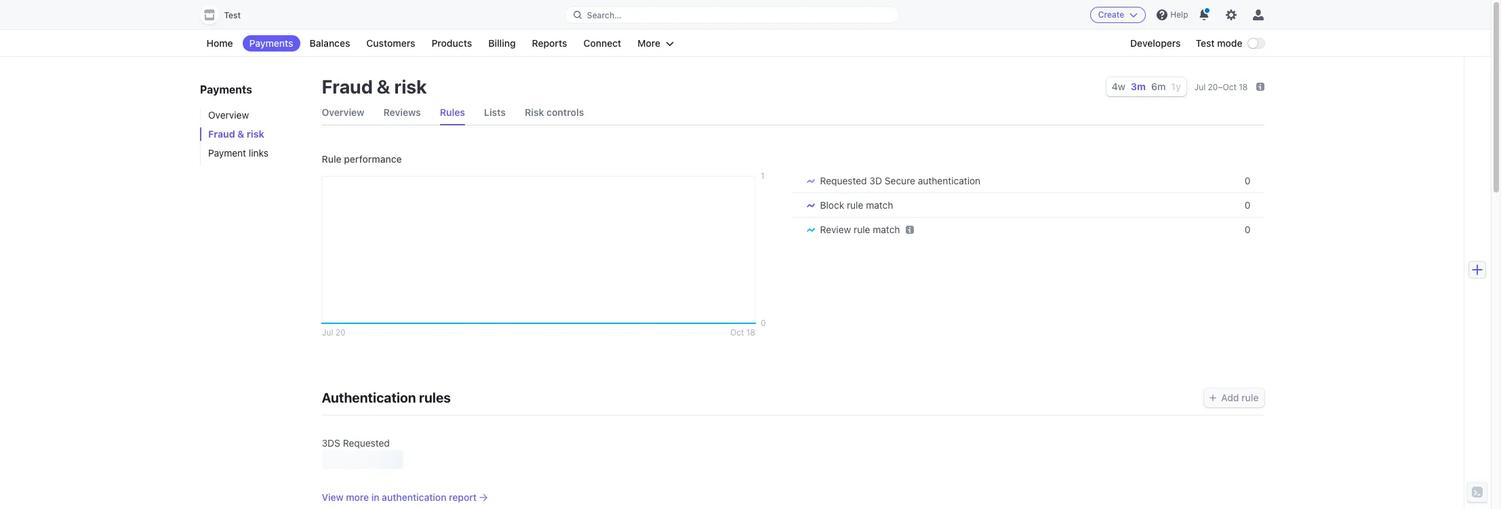 Task type: describe. For each thing, give the bounding box(es) containing it.
block
[[820, 199, 844, 211]]

block rule match
[[820, 199, 893, 211]]

overview for fraud & risk
[[208, 109, 249, 121]]

payments link
[[242, 35, 300, 52]]

requested 3d secure authentication
[[820, 175, 981, 186]]

more
[[638, 37, 661, 49]]

payment links
[[208, 147, 268, 159]]

0 horizontal spatial requested
[[343, 438, 390, 449]]

test for test
[[224, 10, 241, 20]]

rule performance
[[322, 153, 402, 165]]

fraud & risk inside fraud & risk link
[[208, 128, 264, 140]]

0 for review rule match
[[1245, 224, 1251, 235]]

mode
[[1217, 37, 1243, 49]]

in
[[371, 492, 379, 503]]

1 horizontal spatial fraud
[[322, 75, 373, 98]]

billing link
[[482, 35, 523, 52]]

secure
[[885, 175, 916, 186]]

6m
[[1152, 81, 1166, 92]]

3m button
[[1131, 81, 1146, 92]]

authentication for secure
[[918, 175, 981, 186]]

search…
[[587, 10, 622, 20]]

overview link for fraud & risk
[[200, 109, 308, 122]]

view
[[322, 492, 344, 503]]

add rule
[[1221, 392, 1259, 403]]

3ds requested
[[322, 438, 390, 449]]

reports link
[[525, 35, 574, 52]]

add rule button
[[1204, 389, 1264, 408]]

fraud inside fraud & risk link
[[208, 128, 235, 140]]

rule
[[322, 153, 341, 165]]

4w button
[[1112, 81, 1126, 92]]

oct
[[1223, 82, 1237, 92]]

reviews
[[383, 106, 421, 118]]

4w
[[1112, 81, 1126, 92]]

help button
[[1152, 4, 1194, 26]]

1 horizontal spatial requested
[[820, 175, 867, 186]]

18
[[1239, 82, 1248, 92]]

0 for block rule match
[[1245, 199, 1251, 211]]

rules
[[419, 390, 451, 406]]

create
[[1098, 9, 1125, 20]]

–
[[1218, 82, 1223, 92]]

authentication rules
[[322, 390, 451, 406]]

review rule match
[[820, 224, 900, 235]]

0 for requested 3d secure authentication
[[1245, 175, 1251, 186]]

1 horizontal spatial fraud & risk
[[322, 75, 427, 98]]

authentication for in
[[382, 492, 447, 503]]

reviews link
[[383, 100, 421, 125]]

performance
[[344, 153, 402, 165]]

1y
[[1171, 81, 1181, 92]]

report
[[449, 492, 477, 503]]

developers link
[[1124, 35, 1188, 52]]

payment links link
[[200, 146, 308, 160]]

rules
[[440, 106, 465, 118]]

fraud & risk link
[[200, 127, 308, 141]]



Task type: vqa. For each thing, say whether or not it's contained in the screenshot.
the More
yes



Task type: locate. For each thing, give the bounding box(es) containing it.
1 0 from the top
[[1245, 175, 1251, 186]]

payments down home link
[[200, 83, 252, 96]]

match for block rule match
[[866, 199, 893, 211]]

test
[[224, 10, 241, 20], [1196, 37, 1215, 49]]

rule for review
[[854, 224, 870, 235]]

& inside fraud & risk link
[[237, 128, 244, 140]]

0 vertical spatial match
[[866, 199, 893, 211]]

reports
[[532, 37, 567, 49]]

0 horizontal spatial test
[[224, 10, 241, 20]]

connect link
[[577, 35, 628, 52]]

payments inside payments link
[[249, 37, 293, 49]]

0 vertical spatial 0
[[1245, 175, 1251, 186]]

1 horizontal spatial authentication
[[918, 175, 981, 186]]

notifications image
[[1199, 9, 1210, 20]]

0 horizontal spatial authentication
[[382, 492, 447, 503]]

match down the block rule match
[[873, 224, 900, 235]]

balances link
[[303, 35, 357, 52]]

test mode
[[1196, 37, 1243, 49]]

test left mode
[[1196, 37, 1215, 49]]

1 vertical spatial test
[[1196, 37, 1215, 49]]

view more in authentication report link
[[322, 491, 1264, 505]]

overview
[[322, 106, 364, 118], [208, 109, 249, 121]]

more button
[[631, 35, 681, 52]]

1 vertical spatial risk
[[246, 128, 264, 140]]

risk up reviews
[[394, 75, 427, 98]]

0 horizontal spatial overview
[[208, 109, 249, 121]]

jul 20 – oct 18
[[1195, 82, 1248, 92]]

1 vertical spatial match
[[873, 224, 900, 235]]

risk up links
[[246, 128, 264, 140]]

controls
[[547, 106, 584, 118]]

& up reviews
[[377, 75, 390, 98]]

authentication right in
[[382, 492, 447, 503]]

requested right 3ds
[[343, 438, 390, 449]]

connect
[[584, 37, 621, 49]]

risk inside fraud & risk link
[[246, 128, 264, 140]]

rule right add
[[1242, 392, 1259, 403]]

home
[[206, 37, 233, 49]]

0 vertical spatial fraud & risk
[[322, 75, 427, 98]]

1 vertical spatial 0
[[1245, 199, 1251, 211]]

rule
[[847, 199, 864, 211], [854, 224, 870, 235], [1242, 392, 1259, 403]]

3ds
[[322, 438, 340, 449]]

overview for reviews
[[322, 106, 364, 118]]

0
[[1245, 175, 1251, 186], [1245, 199, 1251, 211], [1245, 224, 1251, 235]]

jul
[[1195, 82, 1206, 92]]

0 vertical spatial requested
[[820, 175, 867, 186]]

0 vertical spatial authentication
[[918, 175, 981, 186]]

2 0 from the top
[[1245, 199, 1251, 211]]

overview link up fraud & risk link
[[200, 109, 308, 122]]

payments
[[249, 37, 293, 49], [200, 83, 252, 96]]

risk
[[394, 75, 427, 98], [246, 128, 264, 140]]

0 horizontal spatial risk
[[246, 128, 264, 140]]

match for review rule match
[[873, 224, 900, 235]]

rule right block
[[847, 199, 864, 211]]

2 vertical spatial 0
[[1245, 224, 1251, 235]]

0 horizontal spatial fraud & risk
[[208, 128, 264, 140]]

lists
[[484, 106, 506, 118]]

fraud & risk up reviews
[[322, 75, 427, 98]]

customers
[[366, 37, 415, 49]]

rule for add
[[1242, 392, 1259, 403]]

authentication
[[918, 175, 981, 186], [382, 492, 447, 503]]

overview link up rule at the top left of the page
[[322, 100, 364, 125]]

rule for block
[[847, 199, 864, 211]]

authentication inside "link"
[[382, 492, 447, 503]]

billing
[[488, 37, 516, 49]]

3 0 from the top
[[1245, 224, 1251, 235]]

payment
[[208, 147, 246, 159]]

add
[[1221, 392, 1239, 403]]

risk
[[525, 106, 544, 118]]

home link
[[200, 35, 240, 52]]

customers link
[[360, 35, 422, 52]]

rule inside button
[[1242, 392, 1259, 403]]

1 horizontal spatial overview
[[322, 106, 364, 118]]

&
[[377, 75, 390, 98], [237, 128, 244, 140]]

1 horizontal spatial risk
[[394, 75, 427, 98]]

requested up block
[[820, 175, 867, 186]]

tab list containing overview
[[322, 100, 1264, 125]]

links
[[248, 147, 268, 159]]

authentication
[[322, 390, 416, 406]]

1 horizontal spatial overview link
[[322, 100, 364, 125]]

overview up rule at the top left of the page
[[322, 106, 364, 118]]

1 horizontal spatial &
[[377, 75, 390, 98]]

payments right home
[[249, 37, 293, 49]]

requested
[[820, 175, 867, 186], [343, 438, 390, 449]]

20
[[1208, 82, 1218, 92]]

products link
[[425, 35, 479, 52]]

Search… search field
[[565, 6, 899, 23]]

3m
[[1131, 81, 1146, 92]]

test inside button
[[224, 10, 241, 20]]

lists link
[[484, 100, 506, 125]]

1 vertical spatial rule
[[854, 224, 870, 235]]

tab list
[[322, 100, 1264, 125]]

1 vertical spatial payments
[[200, 83, 252, 96]]

products
[[432, 37, 472, 49]]

rule down the block rule match
[[854, 224, 870, 235]]

Search… text field
[[565, 6, 899, 23]]

1 horizontal spatial test
[[1196, 37, 1215, 49]]

create button
[[1090, 7, 1146, 23]]

0 horizontal spatial overview link
[[200, 109, 308, 122]]

test button
[[200, 5, 254, 24]]

6m button
[[1152, 81, 1166, 92]]

match
[[866, 199, 893, 211], [873, 224, 900, 235]]

test for test mode
[[1196, 37, 1215, 49]]

overview link
[[322, 100, 364, 125], [200, 109, 308, 122]]

1 vertical spatial fraud & risk
[[208, 128, 264, 140]]

1 vertical spatial &
[[237, 128, 244, 140]]

2 vertical spatial rule
[[1242, 392, 1259, 403]]

risk controls
[[525, 106, 584, 118]]

review
[[820, 224, 851, 235]]

3d
[[870, 175, 882, 186]]

authentication right secure
[[918, 175, 981, 186]]

0 horizontal spatial fraud
[[208, 128, 235, 140]]

0 vertical spatial payments
[[249, 37, 293, 49]]

overview up fraud & risk link
[[208, 109, 249, 121]]

& up "payment links"
[[237, 128, 244, 140]]

balances
[[310, 37, 350, 49]]

fraud
[[322, 75, 373, 98], [208, 128, 235, 140]]

4w 3m 6m 1y
[[1112, 81, 1181, 92]]

1 vertical spatial authentication
[[382, 492, 447, 503]]

0 vertical spatial fraud
[[322, 75, 373, 98]]

fraud down 'balances' link
[[322, 75, 373, 98]]

fraud & risk
[[322, 75, 427, 98], [208, 128, 264, 140]]

0 horizontal spatial &
[[237, 128, 244, 140]]

help
[[1171, 9, 1188, 20]]

match down 3d
[[866, 199, 893, 211]]

1y button
[[1171, 81, 1181, 92]]

rules link
[[440, 100, 465, 125]]

test up home
[[224, 10, 241, 20]]

developers
[[1130, 37, 1181, 49]]

0 vertical spatial test
[[224, 10, 241, 20]]

fraud & risk up "payment links"
[[208, 128, 264, 140]]

risk controls link
[[525, 100, 584, 125]]

0 vertical spatial rule
[[847, 199, 864, 211]]

1 vertical spatial fraud
[[208, 128, 235, 140]]

0 vertical spatial &
[[377, 75, 390, 98]]

view more in authentication report
[[322, 492, 477, 503]]

1 vertical spatial requested
[[343, 438, 390, 449]]

overview link for reviews
[[322, 100, 364, 125]]

fraud up payment
[[208, 128, 235, 140]]

0 vertical spatial risk
[[394, 75, 427, 98]]

more
[[346, 492, 369, 503]]



